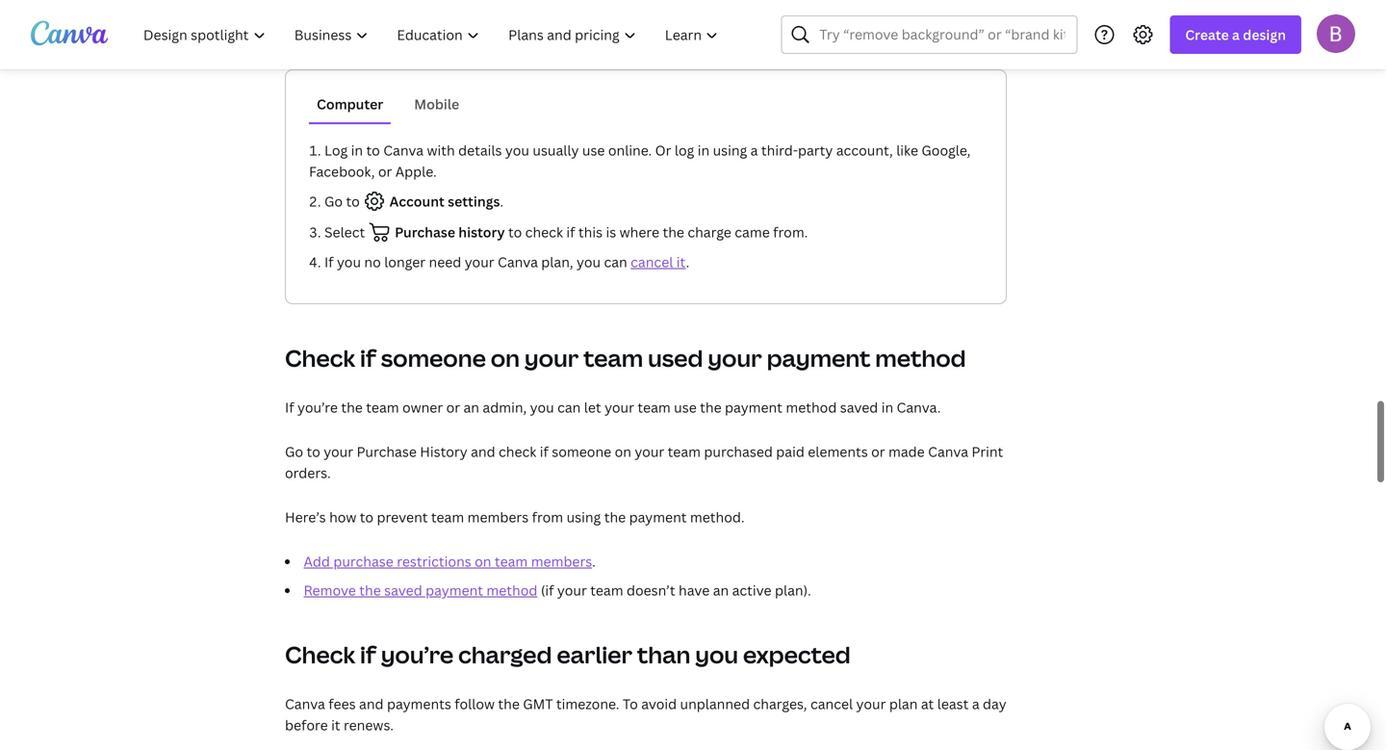 Task type: vqa. For each thing, say whether or not it's contained in the screenshot.
stop
no



Task type: describe. For each thing, give the bounding box(es) containing it.
the left "owner"
[[341, 398, 363, 416]]

history
[[420, 442, 468, 461]]

if for if you no longer need your canva plan, you can cancel it .
[[324, 253, 334, 271]]

purchase inside go to your purchase history and check if someone on your team purchased paid elements or made canva print orders.
[[357, 442, 417, 461]]

payment down go to your purchase history and check if someone on your team purchased paid elements or made canva print orders.
[[629, 508, 687, 526]]

and inside canva fees and payments follow the gmt timezone. to avoid unplanned charges, cancel your plan at least a day before it renews.
[[359, 695, 384, 713]]

day
[[983, 695, 1007, 713]]

method.
[[690, 508, 745, 526]]

to for history
[[508, 223, 522, 241]]

renews.
[[344, 716, 394, 734]]

your up the orders.
[[324, 442, 353, 461]]

payment down the add purchase restrictions on team members .
[[426, 581, 483, 599]]

this
[[579, 223, 603, 241]]

if down no in the top left of the page
[[360, 342, 376, 374]]

where
[[620, 223, 660, 241]]

cancel it link
[[631, 253, 686, 271]]

longer
[[384, 253, 426, 271]]

like
[[897, 141, 919, 159]]

from.
[[773, 223, 808, 241]]

create a design button
[[1170, 15, 1302, 54]]

add purchase restrictions on team members .
[[304, 552, 596, 571]]

team down used
[[638, 398, 671, 416]]

go for go to your purchase history and check if someone on your team purchased paid elements or made canva print orders.
[[285, 442, 303, 461]]

and inside go to your purchase history and check if someone on your team purchased paid elements or made canva print orders.
[[471, 442, 496, 461]]

no
[[364, 253, 381, 271]]

orders.
[[285, 464, 331, 482]]

if you're the team owner or an admin, you can let your team use the payment method saved in canva.
[[285, 398, 941, 416]]

canva inside log in to canva with details you usually use online. or log in using a third-party account, like google, facebook, or apple.
[[383, 141, 424, 159]]

restrictions
[[397, 552, 472, 571]]

you left no in the top left of the page
[[337, 253, 361, 271]]

bob builder image
[[1317, 14, 1356, 53]]

party
[[798, 141, 833, 159]]

charges,
[[753, 695, 807, 713]]

it inside canva fees and payments follow the gmt timezone. to avoid unplanned charges, cancel your plan at least a day before it renews.
[[331, 716, 340, 734]]

here's how to prevent team members from using the payment method.
[[285, 508, 745, 526]]

came
[[735, 223, 770, 241]]

made
[[889, 442, 925, 461]]

account
[[390, 192, 445, 210]]

unplanned
[[680, 695, 750, 713]]

usually
[[533, 141, 579, 159]]

your right used
[[708, 342, 762, 374]]

canva fees and payments follow the gmt timezone. to avoid unplanned charges, cancel your plan at least a day before it renews.
[[285, 695, 1007, 734]]

(if
[[541, 581, 554, 599]]

doesn't
[[627, 581, 676, 599]]

details
[[458, 141, 502, 159]]

is
[[606, 223, 616, 241]]

1 vertical spatial using
[[567, 508, 601, 526]]

you up unplanned
[[695, 639, 739, 670]]

payments
[[387, 695, 451, 713]]

the down go to your purchase history and check if someone on your team purchased paid elements or made canva print orders.
[[604, 508, 626, 526]]

plan,
[[541, 253, 574, 271]]

you inside log in to canva with details you usually use online. or log in using a third-party account, like google, facebook, or apple.
[[505, 141, 530, 159]]

add purchase restrictions on team members link
[[304, 552, 592, 571]]

mobile button
[[407, 86, 467, 122]]

admin,
[[483, 398, 527, 416]]

how
[[329, 508, 357, 526]]

you down the this
[[577, 253, 601, 271]]

create a design
[[1186, 26, 1286, 44]]

than
[[637, 639, 691, 670]]

go to your purchase history and check if someone on your team purchased paid elements or made canva print orders.
[[285, 442, 1004, 482]]

team up if you're the team owner or an admin, you can let your team use the payment method saved in canva.
[[584, 342, 643, 374]]

0 horizontal spatial an
[[464, 398, 480, 416]]

settings
[[448, 192, 500, 210]]

if left the this
[[567, 223, 575, 241]]

purchase
[[333, 552, 394, 571]]

apple.
[[396, 162, 437, 181]]

if inside go to your purchase history and check if someone on your team purchased paid elements or made canva print orders.
[[540, 442, 549, 461]]

1 vertical spatial use
[[674, 398, 697, 416]]

0 vertical spatial check
[[525, 223, 563, 241]]

check if someone on your team used your payment method
[[285, 342, 966, 374]]

computer
[[317, 95, 384, 113]]

or inside go to your purchase history and check if someone on your team purchased paid elements or made canva print orders.
[[872, 442, 886, 461]]

check if you're charged earlier than you expected
[[285, 639, 851, 670]]

print
[[972, 442, 1004, 461]]

go to
[[324, 192, 363, 210]]

plan).
[[775, 581, 812, 599]]

your inside canva fees and payments follow the gmt timezone. to avoid unplanned charges, cancel your plan at least a day before it renews.
[[857, 695, 886, 713]]

charge
[[688, 223, 732, 241]]

a inside log in to canva with details you usually use online. or log in using a third-party account, like google, facebook, or apple.
[[751, 141, 758, 159]]

have
[[679, 581, 710, 599]]

log
[[324, 141, 348, 159]]

2 horizontal spatial in
[[882, 398, 894, 416]]

facebook,
[[309, 162, 375, 181]]

your down history at the left top of page
[[465, 253, 495, 271]]

earlier
[[557, 639, 633, 670]]

members for .
[[531, 552, 592, 571]]

active
[[732, 581, 772, 599]]

fees
[[329, 695, 356, 713]]

used
[[648, 342, 703, 374]]

on for members
[[475, 552, 492, 571]]

the up cancel it link
[[663, 223, 685, 241]]

1 horizontal spatial in
[[698, 141, 710, 159]]

google,
[[922, 141, 971, 159]]

team left "owner"
[[366, 398, 399, 416]]

let
[[584, 398, 602, 416]]

can for cancel
[[604, 253, 628, 271]]

0 horizontal spatial in
[[351, 141, 363, 159]]

team down here's how to prevent team members from using the payment method.
[[495, 552, 528, 571]]



Task type: locate. For each thing, give the bounding box(es) containing it.
can left let
[[558, 398, 581, 416]]

0 vertical spatial a
[[1233, 26, 1240, 44]]

method
[[876, 342, 966, 374], [786, 398, 837, 416], [487, 581, 538, 599]]

0 horizontal spatial or
[[378, 162, 392, 181]]

someone
[[381, 342, 486, 374], [552, 442, 612, 461]]

or inside log in to canva with details you usually use online. or log in using a third-party account, like google, facebook, or apple.
[[378, 162, 392, 181]]

2 horizontal spatial .
[[686, 253, 690, 271]]

purchase down "owner"
[[357, 442, 417, 461]]

and right history
[[471, 442, 496, 461]]

on right restrictions in the bottom left of the page
[[475, 552, 492, 571]]

1 horizontal spatial or
[[446, 398, 460, 416]]

your left plan
[[857, 695, 886, 713]]

design
[[1243, 26, 1286, 44]]

1 vertical spatial go
[[285, 442, 303, 461]]

owner
[[403, 398, 443, 416]]

1 vertical spatial method
[[786, 398, 837, 416]]

1 vertical spatial a
[[751, 141, 758, 159]]

check for check if you're charged earlier than you expected
[[285, 639, 355, 670]]

2 horizontal spatial method
[[876, 342, 966, 374]]

cancel
[[631, 253, 673, 271], [811, 695, 853, 713]]

add
[[304, 552, 330, 571]]

you right admin,
[[530, 398, 554, 416]]

saved up elements
[[840, 398, 878, 416]]

0 horizontal spatial go
[[285, 442, 303, 461]]

go up the orders.
[[285, 442, 303, 461]]

with
[[427, 141, 455, 159]]

cancel right charges, at right
[[811, 695, 853, 713]]

to inside log in to canva with details you usually use online. or log in using a third-party account, like google, facebook, or apple.
[[366, 141, 380, 159]]

history
[[459, 223, 505, 241]]

0 vertical spatial and
[[471, 442, 496, 461]]

1 vertical spatial cancel
[[811, 695, 853, 713]]

1 horizontal spatial cancel
[[811, 695, 853, 713]]

if down select on the top left of page
[[324, 253, 334, 271]]

an right have
[[713, 581, 729, 599]]

using inside log in to canva with details you usually use online. or log in using a third-party account, like google, facebook, or apple.
[[713, 141, 747, 159]]

0 horizontal spatial if
[[285, 398, 294, 416]]

2 horizontal spatial or
[[872, 442, 886, 461]]

payment up purchased
[[725, 398, 783, 416]]

0 vertical spatial use
[[582, 141, 605, 159]]

1 vertical spatial members
[[531, 552, 592, 571]]

1 check from the top
[[285, 342, 355, 374]]

0 horizontal spatial saved
[[384, 581, 422, 599]]

it
[[677, 253, 686, 271], [331, 716, 340, 734]]

purchase down "account"
[[395, 223, 455, 241]]

go for go to
[[324, 192, 343, 210]]

using right the log on the top of page
[[713, 141, 747, 159]]

team left purchased
[[668, 442, 701, 461]]

0 vertical spatial check
[[285, 342, 355, 374]]

cancel inside canva fees and payments follow the gmt timezone. to avoid unplanned charges, cancel your plan at least a day before it renews.
[[811, 695, 853, 713]]

if up from
[[540, 442, 549, 461]]

1 horizontal spatial use
[[674, 398, 697, 416]]

2 vertical spatial on
[[475, 552, 492, 571]]

canva left plan,
[[498, 253, 538, 271]]

check
[[285, 342, 355, 374], [285, 639, 355, 670]]

purchase history to check if this is where the charge came from.
[[395, 223, 808, 241]]

on down if you're the team owner or an admin, you can let your team use the payment method saved in canva.
[[615, 442, 632, 461]]

1 vertical spatial and
[[359, 695, 384, 713]]

. down charge
[[686, 253, 690, 271]]

expected
[[743, 639, 851, 670]]

mobile
[[414, 95, 460, 113]]

avoid
[[641, 695, 677, 713]]

1 horizontal spatial an
[[713, 581, 729, 599]]

select
[[324, 223, 368, 241]]

your down if you're the team owner or an admin, you can let your team use the payment method saved in canva.
[[635, 442, 665, 461]]

on up admin,
[[491, 342, 520, 374]]

to inside go to your purchase history and check if someone on your team purchased paid elements or made canva print orders.
[[307, 442, 320, 461]]

remove the saved payment method link
[[304, 581, 538, 599]]

2 vertical spatial a
[[972, 695, 980, 713]]

check for check if someone on your team used your payment method
[[285, 342, 355, 374]]

on
[[491, 342, 520, 374], [615, 442, 632, 461], [475, 552, 492, 571]]

1 horizontal spatial go
[[324, 192, 343, 210]]

you right details
[[505, 141, 530, 159]]

someone down let
[[552, 442, 612, 461]]

0 vertical spatial you're
[[298, 398, 338, 416]]

0 vertical spatial using
[[713, 141, 747, 159]]

your
[[465, 253, 495, 271], [525, 342, 579, 374], [708, 342, 762, 374], [605, 398, 635, 416], [324, 442, 353, 461], [635, 442, 665, 461], [557, 581, 587, 599], [857, 695, 886, 713]]

Try "remove background" or "brand kit" search field
[[820, 16, 1065, 53]]

an
[[464, 398, 480, 416], [713, 581, 729, 599]]

0 horizontal spatial can
[[558, 398, 581, 416]]

1 horizontal spatial a
[[972, 695, 980, 713]]

. up history at the left top of page
[[500, 192, 504, 210]]

or right "owner"
[[446, 398, 460, 416]]

canva left the print
[[928, 442, 969, 461]]

top level navigation element
[[131, 15, 735, 54]]

cancel down where
[[631, 253, 673, 271]]

you
[[505, 141, 530, 159], [337, 253, 361, 271], [577, 253, 601, 271], [530, 398, 554, 416], [695, 639, 739, 670]]

go inside go to your purchase history and check if someone on your team purchased paid elements or made canva print orders.
[[285, 442, 303, 461]]

if for if you're the team owner or an admin, you can let your team use the payment method saved in canva.
[[285, 398, 294, 416]]

0 horizontal spatial .
[[500, 192, 504, 210]]

to right log in the top left of the page
[[366, 141, 380, 159]]

the
[[663, 223, 685, 241], [341, 398, 363, 416], [700, 398, 722, 416], [604, 508, 626, 526], [359, 581, 381, 599], [498, 695, 520, 713]]

log
[[675, 141, 695, 159]]

1 horizontal spatial members
[[531, 552, 592, 571]]

0 vertical spatial can
[[604, 253, 628, 271]]

1 vertical spatial if
[[285, 398, 294, 416]]

the down purchase
[[359, 581, 381, 599]]

. up remove the saved payment method (if your team doesn't have an active plan).
[[592, 552, 596, 571]]

here's
[[285, 508, 326, 526]]

members for from
[[468, 508, 529, 526]]

purchased
[[704, 442, 773, 461]]

saved down restrictions in the bottom left of the page
[[384, 581, 422, 599]]

1 vertical spatial an
[[713, 581, 729, 599]]

0 horizontal spatial cancel
[[631, 253, 673, 271]]

go down facebook,
[[324, 192, 343, 210]]

0 horizontal spatial members
[[468, 508, 529, 526]]

can down is
[[604, 253, 628, 271]]

1 vertical spatial .
[[686, 253, 690, 271]]

to
[[623, 695, 638, 713]]

in left canva.
[[882, 398, 894, 416]]

0 vertical spatial on
[[491, 342, 520, 374]]

or
[[378, 162, 392, 181], [446, 398, 460, 416], [872, 442, 886, 461]]

on for team
[[491, 342, 520, 374]]

to up the orders.
[[307, 442, 320, 461]]

1 vertical spatial you're
[[381, 639, 454, 670]]

1 horizontal spatial you're
[[381, 639, 454, 670]]

0 vertical spatial an
[[464, 398, 480, 416]]

1 vertical spatial saved
[[384, 581, 422, 599]]

0 vertical spatial .
[[500, 192, 504, 210]]

0 horizontal spatial use
[[582, 141, 605, 159]]

2 vertical spatial method
[[487, 581, 538, 599]]

purchase
[[395, 223, 455, 241], [357, 442, 417, 461]]

a left day
[[972, 695, 980, 713]]

0 horizontal spatial using
[[567, 508, 601, 526]]

team left doesn't
[[590, 581, 624, 599]]

1 vertical spatial it
[[331, 716, 340, 734]]

paid
[[776, 442, 805, 461]]

payment up elements
[[767, 342, 871, 374]]

or left apple.
[[378, 162, 392, 181]]

.
[[500, 192, 504, 210], [686, 253, 690, 271], [592, 552, 596, 571]]

check up plan,
[[525, 223, 563, 241]]

your right the (if
[[557, 581, 587, 599]]

to up select on the top left of page
[[346, 192, 360, 210]]

on inside go to your purchase history and check if someone on your team purchased paid elements or made canva print orders.
[[615, 442, 632, 461]]

plan
[[890, 695, 918, 713]]

if
[[324, 253, 334, 271], [285, 398, 294, 416]]

team up add purchase restrictions on team members link
[[431, 508, 464, 526]]

remove
[[304, 581, 356, 599]]

0 horizontal spatial a
[[751, 141, 758, 159]]

1 horizontal spatial method
[[786, 398, 837, 416]]

method up canva.
[[876, 342, 966, 374]]

0 vertical spatial method
[[876, 342, 966, 374]]

2 check from the top
[[285, 639, 355, 670]]

use inside log in to canva with details you usually use online. or log in using a third-party account, like google, facebook, or apple.
[[582, 141, 605, 159]]

a
[[1233, 26, 1240, 44], [751, 141, 758, 159], [972, 695, 980, 713]]

1 horizontal spatial using
[[713, 141, 747, 159]]

account settings .
[[390, 192, 504, 210]]

before
[[285, 716, 328, 734]]

check
[[525, 223, 563, 241], [499, 442, 537, 461]]

a left design in the right of the page
[[1233, 26, 1240, 44]]

elements
[[808, 442, 868, 461]]

prevent
[[377, 508, 428, 526]]

1 horizontal spatial it
[[677, 253, 686, 271]]

account,
[[837, 141, 893, 159]]

someone inside go to your purchase history and check if someone on your team purchased paid elements or made canva print orders.
[[552, 442, 612, 461]]

using
[[713, 141, 747, 159], [567, 508, 601, 526]]

if you no longer need your canva plan, you can cancel it .
[[324, 253, 690, 271]]

charged
[[458, 639, 552, 670]]

use down used
[[674, 398, 697, 416]]

1 horizontal spatial saved
[[840, 398, 878, 416]]

0 horizontal spatial it
[[331, 716, 340, 734]]

2 vertical spatial .
[[592, 552, 596, 571]]

use
[[582, 141, 605, 159], [674, 398, 697, 416]]

team inside go to your purchase history and check if someone on your team purchased paid elements or made canva print orders.
[[668, 442, 701, 461]]

canva.
[[897, 398, 941, 416]]

online.
[[608, 141, 652, 159]]

0 vertical spatial saved
[[840, 398, 878, 416]]

your right let
[[605, 398, 635, 416]]

0 horizontal spatial someone
[[381, 342, 486, 374]]

0 vertical spatial go
[[324, 192, 343, 210]]

a inside canva fees and payments follow the gmt timezone. to avoid unplanned charges, cancel your plan at least a day before it renews.
[[972, 695, 980, 713]]

or left made
[[872, 442, 886, 461]]

0 vertical spatial or
[[378, 162, 392, 181]]

0 vertical spatial purchase
[[395, 223, 455, 241]]

at
[[921, 695, 934, 713]]

the left gmt
[[498, 695, 520, 713]]

remove the saved payment method (if your team doesn't have an active plan).
[[304, 581, 812, 599]]

1 vertical spatial check
[[499, 442, 537, 461]]

canva inside go to your purchase history and check if someone on your team purchased paid elements or made canva print orders.
[[928, 442, 969, 461]]

to
[[366, 141, 380, 159], [346, 192, 360, 210], [508, 223, 522, 241], [307, 442, 320, 461], [360, 508, 374, 526]]

1 vertical spatial purchase
[[357, 442, 417, 461]]

and up renews.
[[359, 695, 384, 713]]

0 vertical spatial members
[[468, 508, 529, 526]]

check inside go to your purchase history and check if someone on your team purchased paid elements or made canva print orders.
[[499, 442, 537, 461]]

or
[[655, 141, 672, 159]]

use left online. on the top left of page
[[582, 141, 605, 159]]

you're
[[298, 398, 338, 416], [381, 639, 454, 670]]

0 vertical spatial if
[[324, 253, 334, 271]]

to for in
[[366, 141, 380, 159]]

need
[[429, 253, 462, 271]]

if
[[567, 223, 575, 241], [360, 342, 376, 374], [540, 442, 549, 461], [360, 639, 376, 670]]

the up purchased
[[700, 398, 722, 416]]

to up if you no longer need your canva plan, you can cancel it .
[[508, 223, 522, 241]]

1 vertical spatial or
[[446, 398, 460, 416]]

in right log in the top left of the page
[[351, 141, 363, 159]]

1 horizontal spatial and
[[471, 442, 496, 461]]

timezone.
[[556, 695, 620, 713]]

method left the (if
[[487, 581, 538, 599]]

method up paid
[[786, 398, 837, 416]]

1 vertical spatial can
[[558, 398, 581, 416]]

least
[[938, 695, 969, 713]]

log in to canva with details you usually use online. or log in using a third-party account, like google, facebook, or apple.
[[309, 141, 971, 181]]

your up admin,
[[525, 342, 579, 374]]

from
[[532, 508, 563, 526]]

an left admin,
[[464, 398, 480, 416]]

canva inside canva fees and payments follow the gmt timezone. to avoid unplanned charges, cancel your plan at least a day before it renews.
[[285, 695, 325, 713]]

can for let
[[558, 398, 581, 416]]

0 horizontal spatial you're
[[298, 398, 338, 416]]

1 horizontal spatial can
[[604, 253, 628, 271]]

1 vertical spatial someone
[[552, 442, 612, 461]]

1 vertical spatial check
[[285, 639, 355, 670]]

0 vertical spatial someone
[[381, 342, 486, 374]]

if up the orders.
[[285, 398, 294, 416]]

to right how
[[360, 508, 374, 526]]

team
[[584, 342, 643, 374], [366, 398, 399, 416], [638, 398, 671, 416], [668, 442, 701, 461], [431, 508, 464, 526], [495, 552, 528, 571], [590, 581, 624, 599]]

to for how
[[360, 508, 374, 526]]

canva up before
[[285, 695, 325, 713]]

follow
[[455, 695, 495, 713]]

0 horizontal spatial method
[[487, 581, 538, 599]]

1 horizontal spatial .
[[592, 552, 596, 571]]

1 horizontal spatial someone
[[552, 442, 612, 461]]

third-
[[762, 141, 798, 159]]

the inside canva fees and payments follow the gmt timezone. to avoid unplanned charges, cancel your plan at least a day before it renews.
[[498, 695, 520, 713]]

gmt
[[523, 695, 553, 713]]

a left third-
[[751, 141, 758, 159]]

using right from
[[567, 508, 601, 526]]

check down admin,
[[499, 442, 537, 461]]

1 horizontal spatial if
[[324, 253, 334, 271]]

you're up payments
[[381, 639, 454, 670]]

if up renews.
[[360, 639, 376, 670]]

2 horizontal spatial a
[[1233, 26, 1240, 44]]

in right the log on the top of page
[[698, 141, 710, 159]]

canva up apple.
[[383, 141, 424, 159]]

you're up the orders.
[[298, 398, 338, 416]]

a inside dropdown button
[[1233, 26, 1240, 44]]

0 horizontal spatial and
[[359, 695, 384, 713]]

2 vertical spatial or
[[872, 442, 886, 461]]

0 vertical spatial it
[[677, 253, 686, 271]]

someone up "owner"
[[381, 342, 486, 374]]

computer button
[[309, 86, 391, 122]]

create
[[1186, 26, 1229, 44]]

0 vertical spatial cancel
[[631, 253, 673, 271]]

members left from
[[468, 508, 529, 526]]

members up remove the saved payment method (if your team doesn't have an active plan).
[[531, 552, 592, 571]]

canva
[[383, 141, 424, 159], [498, 253, 538, 271], [928, 442, 969, 461], [285, 695, 325, 713]]

1 vertical spatial on
[[615, 442, 632, 461]]



